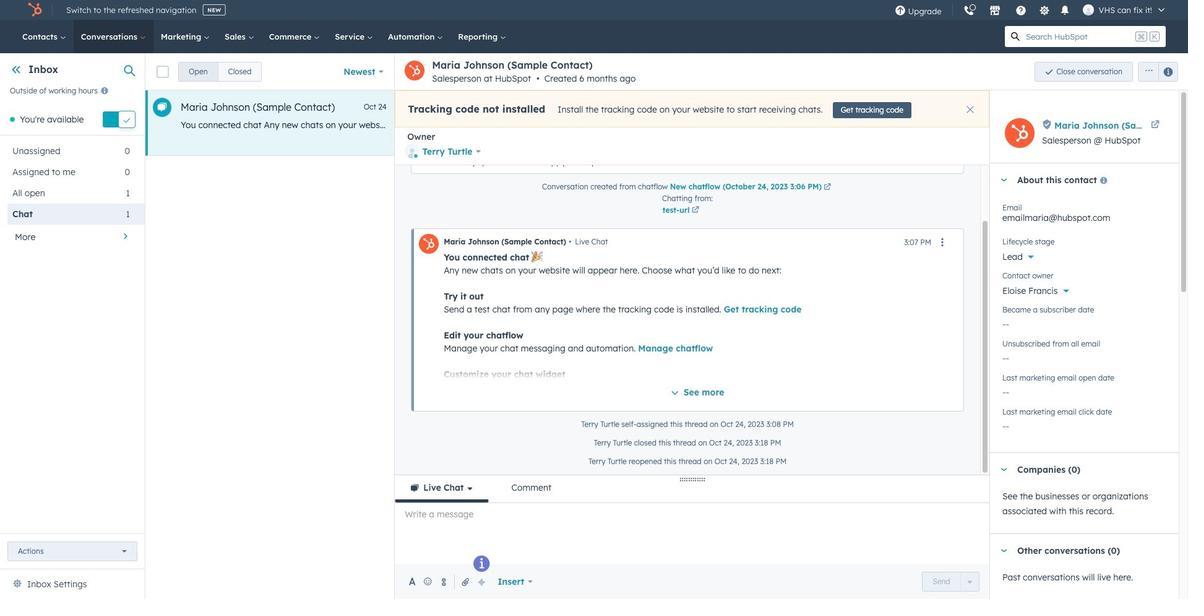 Task type: locate. For each thing, give the bounding box(es) containing it.
1 vertical spatial link opens in a new window image
[[692, 207, 700, 214]]

1 vertical spatial -- text field
[[1003, 347, 1167, 367]]

2 caret image from the top
[[1001, 550, 1008, 553]]

link opens in a new window image
[[824, 182, 832, 193], [692, 207, 700, 214]]

1 horizontal spatial link opens in a new window image
[[824, 182, 832, 193]]

1 caret image from the top
[[1001, 179, 1008, 182]]

caret image
[[1001, 179, 1008, 182], [1001, 550, 1008, 553]]

None button
[[178, 62, 218, 81], [218, 62, 262, 81], [178, 62, 218, 81], [218, 62, 262, 81]]

1 vertical spatial link opens in a new window image
[[692, 205, 700, 216]]

Search HubSpot search field
[[1027, 26, 1134, 47]]

0 vertical spatial link opens in a new window image
[[824, 184, 832, 191]]

main content
[[146, 53, 1189, 599]]

0 vertical spatial -- text field
[[1003, 313, 1167, 333]]

menu
[[889, 0, 1174, 21]]

group
[[178, 62, 262, 81], [1134, 62, 1179, 81], [923, 572, 980, 592]]

1 vertical spatial caret image
[[1001, 550, 1008, 553]]

you're available image
[[10, 117, 15, 122]]

-- text field
[[1003, 313, 1167, 333], [1003, 347, 1167, 367], [1003, 381, 1167, 401]]

2 vertical spatial -- text field
[[1003, 381, 1167, 401]]

0 horizontal spatial link opens in a new window image
[[692, 205, 700, 216]]

0 horizontal spatial link opens in a new window image
[[692, 207, 700, 214]]

alert
[[395, 90, 990, 128]]

0 vertical spatial caret image
[[1001, 179, 1008, 182]]

jer mill image
[[1083, 4, 1095, 15]]

close image
[[967, 106, 975, 113]]

1 horizontal spatial group
[[923, 572, 980, 592]]

1 horizontal spatial link opens in a new window image
[[824, 184, 832, 191]]

link opens in a new window image
[[824, 184, 832, 191], [692, 205, 700, 216]]



Task type: describe. For each thing, give the bounding box(es) containing it.
live chat from maria johnson (sample contact) with context you connected chat
any new chats on your website will appear here. choose what you'd like to do next:

try it out 
send a test chat from any page where the tracking code is installed: https://app.hubs row
[[146, 90, 992, 156]]

2 horizontal spatial group
[[1134, 62, 1179, 81]]

caret image
[[1001, 468, 1008, 472]]

-- text field
[[1003, 415, 1167, 435]]

1 -- text field from the top
[[1003, 313, 1167, 333]]

2 -- text field from the top
[[1003, 347, 1167, 367]]

3 -- text field from the top
[[1003, 381, 1167, 401]]

marketplaces image
[[990, 6, 1001, 17]]

0 horizontal spatial group
[[178, 62, 262, 81]]

0 vertical spatial link opens in a new window image
[[824, 182, 832, 193]]



Task type: vqa. For each thing, say whether or not it's contained in the screenshot.
1st -- text box from the top
yes



